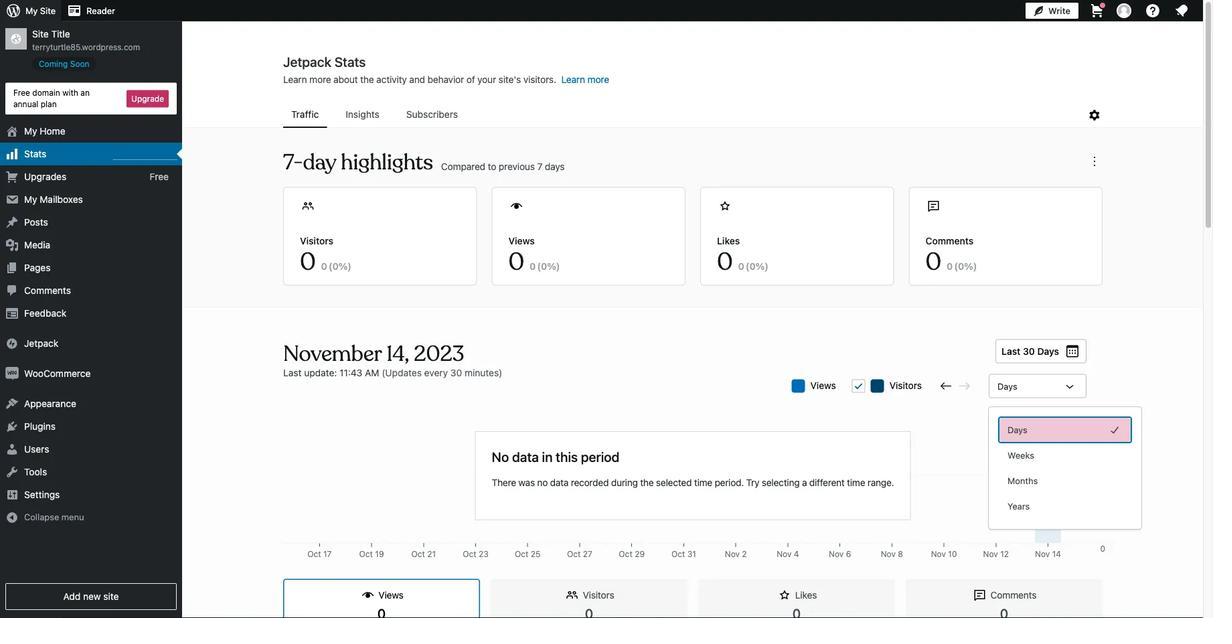 Task type: describe. For each thing, give the bounding box(es) containing it.
site inside site title terryturtle85.wordpress.com
[[32, 28, 49, 40]]

1 horizontal spatial the
[[641, 477, 654, 488]]

menu inside jetpack stats main content
[[283, 102, 1087, 128]]

domain
[[32, 88, 60, 97]]

last inside november 14, 2023 last update: 11:43 am (updates every 30 minutes)
[[283, 367, 302, 378]]

Months button
[[1000, 469, 1131, 493]]

my shopping cart image
[[1090, 3, 1106, 19]]

coming soon
[[39, 59, 89, 68]]

25
[[531, 550, 541, 559]]

( for visitors 0 0 ( 0 %)
[[329, 261, 333, 272]]

plugins link
[[0, 415, 182, 438]]

compared to previous 7 days
[[441, 161, 565, 172]]

1 vertical spatial comments link
[[906, 579, 1103, 618]]

jetpack stats main content
[[183, 53, 1204, 618]]

mailboxes
[[40, 194, 83, 205]]

oct for oct 25
[[515, 550, 529, 559]]

17
[[324, 550, 332, 559]]

%) for likes 0 0 ( 0 %)
[[756, 261, 769, 272]]

views inside views 0 0 ( 0 %)
[[509, 235, 535, 246]]

jetpack
[[24, 338, 58, 349]]

tools link
[[0, 461, 182, 484]]

manage your notifications image
[[1174, 3, 1190, 19]]

collapse menu
[[24, 512, 84, 522]]

last 30 days
[[1002, 346, 1060, 357]]

my profile image
[[1117, 3, 1132, 18]]

0 vertical spatial site
[[40, 6, 56, 16]]

in
[[542, 449, 553, 465]]

11:43
[[340, 367, 363, 378]]

days
[[545, 161, 565, 172]]

add new site link
[[5, 583, 177, 610]]

Years button
[[1000, 494, 1131, 518]]

range.
[[868, 477, 895, 488]]

29
[[635, 550, 645, 559]]

write
[[1049, 6, 1071, 16]]

7-day highlights
[[283, 149, 433, 176]]

jetpack link
[[0, 332, 182, 355]]

days for days button
[[1008, 425, 1028, 435]]

jetpack stats learn more about the activity and behavior of your site's visitors. learn more
[[283, 54, 610, 85]]

months
[[1008, 476, 1039, 486]]

woocommerce link
[[0, 362, 182, 385]]

0 horizontal spatial views
[[379, 590, 404, 601]]

oct 31
[[672, 550, 697, 559]]

feedback
[[24, 308, 66, 319]]

of
[[467, 74, 475, 85]]

1 time from the left
[[694, 477, 713, 488]]

traffic
[[291, 109, 319, 120]]

nov 4
[[777, 550, 800, 559]]

visitors inside visitors 0 0 ( 0 %)
[[300, 235, 334, 246]]

%) for comments 0 0 ( 0 %)
[[965, 261, 978, 272]]

oct 25
[[515, 550, 541, 559]]

img image for woocommerce
[[5, 367, 19, 381]]

add new site
[[63, 591, 119, 602]]

nov for nov 2
[[725, 550, 740, 559]]

comments inside comments 0 0 ( 0 %)
[[926, 235, 974, 246]]

likes link
[[699, 579, 896, 618]]

oct 21
[[412, 550, 436, 559]]

learn more link
[[562, 74, 610, 85]]

oct 17
[[308, 550, 332, 559]]

nov for nov 8
[[881, 550, 896, 559]]

november
[[283, 340, 382, 367]]

to
[[488, 161, 497, 172]]

nov for nov 10
[[932, 550, 947, 559]]

10
[[949, 550, 958, 559]]

behavior
[[428, 74, 464, 85]]

100,000 for 100,000 2 0
[[1075, 410, 1106, 420]]

posts link
[[0, 211, 182, 234]]

site title terryturtle85.wordpress.com
[[32, 28, 140, 52]]

oct for oct 21
[[412, 550, 425, 559]]

nov 2
[[725, 550, 747, 559]]

oct for oct 19
[[359, 550, 373, 559]]

learn more
[[562, 74, 610, 85]]

selecting
[[762, 477, 800, 488]]

views 0 0 ( 0 %)
[[509, 235, 560, 278]]

comments for comments link to the bottom
[[991, 590, 1037, 601]]

days inside button
[[1038, 346, 1060, 357]]

visitors link
[[491, 579, 688, 618]]

recorded
[[571, 477, 609, 488]]

a
[[802, 477, 807, 488]]

7-
[[283, 149, 303, 176]]

learn
[[283, 74, 307, 85]]

update:
[[304, 367, 337, 378]]

30 inside november 14, 2023 last update: 11:43 am (updates every 30 minutes)
[[451, 367, 462, 378]]

nov 12
[[984, 550, 1010, 559]]

tools
[[24, 467, 47, 478]]

no
[[492, 449, 509, 465]]

oct 27
[[567, 550, 593, 559]]

1 horizontal spatial data
[[550, 477, 569, 488]]

reader
[[86, 6, 115, 16]]

free for free
[[150, 171, 169, 182]]

nov for nov 4
[[777, 550, 792, 559]]

annual plan
[[13, 99, 57, 109]]

(updates
[[382, 367, 422, 378]]

my home link
[[0, 120, 182, 143]]

visitors.
[[524, 74, 557, 85]]

12
[[1001, 550, 1010, 559]]

days for days dropdown button
[[998, 381, 1018, 391]]

2023
[[414, 340, 465, 367]]

users
[[24, 444, 49, 455]]

new
[[83, 591, 101, 602]]

weeks
[[1008, 450, 1035, 461]]

0 inside 100,000 2 0
[[1101, 544, 1106, 554]]

subscribers
[[406, 109, 458, 120]]

last 30 days button
[[996, 339, 1087, 363]]

upgrades
[[24, 171, 66, 182]]

nov for nov 6
[[829, 550, 844, 559]]

my mailboxes link
[[0, 188, 182, 211]]

an
[[81, 88, 90, 97]]

nov 6
[[829, 550, 852, 559]]

comments for the left comments link
[[24, 285, 71, 296]]



Task type: vqa. For each thing, say whether or not it's contained in the screenshot.
the inside Jetpack Stats Learn more about the activity and behavior of your site's visitors. Learn more
yes



Task type: locate. For each thing, give the bounding box(es) containing it.
site
[[103, 591, 119, 602]]

oct 23
[[463, 550, 489, 559]]

4 %) from the left
[[965, 261, 978, 272]]

likes 0 0 ( 0 %)
[[717, 235, 769, 278]]

free down highest hourly views 0 image
[[150, 171, 169, 182]]

insights
[[346, 109, 380, 120]]

insights link
[[338, 102, 388, 127]]

0 vertical spatial 2
[[1101, 410, 1106, 420]]

last
[[1002, 346, 1021, 357], [283, 367, 302, 378]]

visitors inside visitors link
[[583, 590, 615, 601]]

help image
[[1145, 3, 1162, 19]]

days up days dropdown button
[[1038, 346, 1060, 357]]

days
[[1038, 346, 1060, 357], [998, 381, 1018, 391], [1008, 425, 1028, 435]]

100,000 right 14
[[1075, 550, 1106, 559]]

0 horizontal spatial time
[[694, 477, 713, 488]]

2 %) from the left
[[547, 261, 560, 272]]

0 vertical spatial visitors
[[300, 235, 334, 246]]

my for my site
[[25, 6, 38, 16]]

site's
[[499, 74, 521, 85]]

option group containing days
[[1000, 418, 1131, 518]]

0 vertical spatial views
[[509, 235, 535, 246]]

site left title
[[32, 28, 49, 40]]

oct left 27
[[567, 550, 581, 559]]

0
[[300, 247, 316, 278], [509, 247, 525, 278], [717, 247, 733, 278], [926, 247, 942, 278], [321, 261, 327, 272], [333, 261, 339, 272], [530, 261, 536, 272], [541, 261, 547, 272], [739, 261, 745, 272], [750, 261, 756, 272], [947, 261, 953, 272], [959, 261, 965, 272], [1101, 544, 1106, 554]]

option group
[[1000, 418, 1131, 518]]

2 vertical spatial days
[[1008, 425, 1028, 435]]

0 vertical spatial comments
[[926, 235, 974, 246]]

visitors
[[300, 235, 334, 246], [890, 380, 922, 391], [583, 590, 615, 601]]

img image for jetpack
[[5, 337, 19, 350]]

data
[[512, 449, 539, 465], [550, 477, 569, 488]]

3 nov from the left
[[829, 550, 844, 559]]

media
[[24, 240, 50, 251]]

( for likes 0 0 ( 0 %)
[[746, 261, 750, 272]]

visitors 0 0 ( 0 %)
[[300, 235, 352, 278]]

1 horizontal spatial comments
[[926, 235, 974, 246]]

oct for oct 31
[[672, 550, 686, 559]]

comments link down media link
[[0, 279, 182, 302]]

3 ( from the left
[[746, 261, 750, 272]]

my site link
[[0, 0, 61, 21]]

0 horizontal spatial comments
[[24, 285, 71, 296]]

nov left 12
[[984, 550, 999, 559]]

time left the range.
[[847, 477, 866, 488]]

2 inside 100,000 2 0
[[1101, 410, 1106, 420]]

3 %) from the left
[[756, 261, 769, 272]]

nov left 8
[[881, 550, 896, 559]]

4 oct from the left
[[463, 550, 477, 559]]

2 ( from the left
[[537, 261, 541, 272]]

upgrade
[[131, 94, 164, 103]]

8 oct from the left
[[672, 550, 686, 559]]

0 horizontal spatial 30
[[451, 367, 462, 378]]

nov for nov 14
[[1036, 550, 1051, 559]]

%) inside comments 0 0 ( 0 %)
[[965, 261, 978, 272]]

my for my home
[[24, 126, 37, 137]]

my up posts
[[24, 194, 37, 205]]

1 horizontal spatial time
[[847, 477, 866, 488]]

0 horizontal spatial likes
[[717, 235, 740, 246]]

27
[[583, 550, 593, 559]]

0 vertical spatial my
[[25, 6, 38, 16]]

menu
[[283, 102, 1087, 128]]

6 nov from the left
[[984, 550, 999, 559]]

feedback link
[[0, 302, 182, 325]]

views
[[509, 235, 535, 246], [811, 380, 836, 391], [379, 590, 404, 601]]

1 horizontal spatial likes
[[796, 590, 817, 601]]

1 horizontal spatial comments link
[[906, 579, 1103, 618]]

(
[[329, 261, 333, 272], [537, 261, 541, 272], [746, 261, 750, 272], [955, 261, 959, 272]]

terryturtle85.wordpress.com
[[32, 42, 140, 52]]

oct for oct 23
[[463, 550, 477, 559]]

0 horizontal spatial 2
[[742, 550, 747, 559]]

the right about
[[360, 74, 374, 85]]

during
[[611, 477, 638, 488]]

7 nov from the left
[[1036, 550, 1051, 559]]

1 vertical spatial views
[[811, 380, 836, 391]]

0 horizontal spatial comments link
[[0, 279, 182, 302]]

img image inside woocommerce link
[[5, 367, 19, 381]]

%) inside likes 0 0 ( 0 %)
[[756, 261, 769, 272]]

coming
[[39, 59, 68, 68]]

time image
[[1207, 52, 1214, 64]]

2 for nov 2
[[742, 550, 747, 559]]

my left "reader" 'link'
[[25, 6, 38, 16]]

4 ( from the left
[[955, 261, 959, 272]]

1 horizontal spatial visitors
[[583, 590, 615, 601]]

my for my mailboxes
[[24, 194, 37, 205]]

2 vertical spatial my
[[24, 194, 37, 205]]

1 vertical spatial free
[[150, 171, 169, 182]]

1 vertical spatial site
[[32, 28, 49, 40]]

nov left '10'
[[932, 550, 947, 559]]

100,000 up weeks "button"
[[1075, 410, 1106, 420]]

oct left the 31
[[672, 550, 686, 559]]

oct left 29
[[619, 550, 633, 559]]

( for views 0 0 ( 0 %)
[[537, 261, 541, 272]]

6 oct from the left
[[567, 550, 581, 559]]

2 horizontal spatial comments
[[991, 590, 1037, 601]]

none checkbox inside jetpack stats main content
[[853, 379, 866, 393]]

different
[[810, 477, 845, 488]]

days inside button
[[1008, 425, 1028, 435]]

%) for views 0 0 ( 0 %)
[[547, 261, 560, 272]]

0 vertical spatial comments link
[[0, 279, 182, 302]]

None checkbox
[[853, 379, 866, 393]]

6
[[846, 550, 852, 559]]

nov left 6 on the right bottom
[[829, 550, 844, 559]]

my
[[25, 6, 38, 16], [24, 126, 37, 137], [24, 194, 37, 205]]

free
[[13, 88, 30, 97], [150, 171, 169, 182]]

4 nov from the left
[[881, 550, 896, 559]]

settings link
[[0, 484, 182, 506]]

2 vertical spatial visitors
[[583, 590, 615, 601]]

0 horizontal spatial data
[[512, 449, 539, 465]]

1 horizontal spatial 30
[[1024, 346, 1035, 357]]

days down last 30 days
[[998, 381, 1018, 391]]

reader link
[[61, 0, 121, 21]]

menu
[[62, 512, 84, 522]]

19
[[375, 550, 384, 559]]

30 up days dropdown button
[[1024, 346, 1035, 357]]

views link
[[283, 579, 480, 618]]

title
[[51, 28, 70, 40]]

2 horizontal spatial visitors
[[890, 380, 922, 391]]

nov 8
[[881, 550, 904, 559]]

nov left 14
[[1036, 550, 1051, 559]]

3 oct from the left
[[412, 550, 425, 559]]

collapse
[[24, 512, 59, 522]]

traffic link
[[283, 102, 327, 127]]

oct for oct 27
[[567, 550, 581, 559]]

oct left 23 on the left of page
[[463, 550, 477, 559]]

( for comments 0 0 ( 0 %)
[[955, 261, 959, 272]]

0 vertical spatial data
[[512, 449, 539, 465]]

likes inside likes 0 0 ( 0 %)
[[717, 235, 740, 246]]

there was no data recorded during the selected time period. try selecting a different time range.
[[492, 477, 895, 488]]

0 vertical spatial 100,000
[[1075, 410, 1106, 420]]

1 vertical spatial 100,000
[[1075, 550, 1106, 559]]

nov for nov 12
[[984, 550, 999, 559]]

%) inside views 0 0 ( 0 %)
[[547, 261, 560, 272]]

0 vertical spatial 30
[[1024, 346, 1035, 357]]

0 horizontal spatial visitors
[[300, 235, 334, 246]]

0 horizontal spatial the
[[360, 74, 374, 85]]

day
[[303, 149, 336, 176]]

add
[[63, 591, 81, 602]]

8
[[899, 550, 904, 559]]

2 time from the left
[[847, 477, 866, 488]]

0 vertical spatial the
[[360, 74, 374, 85]]

1 vertical spatial the
[[641, 477, 654, 488]]

data right no
[[550, 477, 569, 488]]

minutes)
[[465, 367, 503, 378]]

2 100,000 from the top
[[1075, 550, 1106, 559]]

img image left jetpack at the left bottom
[[5, 337, 19, 350]]

oct for oct 29
[[619, 550, 633, 559]]

2 vertical spatial comments
[[991, 590, 1037, 601]]

jetpack stats
[[283, 54, 366, 69]]

5 nov from the left
[[932, 550, 947, 559]]

plugins
[[24, 421, 56, 432]]

time left period. at the right bottom of page
[[694, 477, 713, 488]]

am
[[365, 367, 379, 378]]

1 vertical spatial 2
[[742, 550, 747, 559]]

pages link
[[0, 257, 182, 279]]

about
[[334, 74, 358, 85]]

1 100,000 from the top
[[1075, 410, 1106, 420]]

data left in
[[512, 449, 539, 465]]

1 oct from the left
[[308, 550, 321, 559]]

4
[[794, 550, 800, 559]]

0 horizontal spatial free
[[13, 88, 30, 97]]

7
[[538, 161, 543, 172]]

upgrade button
[[127, 90, 169, 107]]

nov left "4"
[[777, 550, 792, 559]]

2 vertical spatial views
[[379, 590, 404, 601]]

0 vertical spatial free
[[13, 88, 30, 97]]

100,000 2 0
[[1075, 410, 1106, 554]]

comments link
[[0, 279, 182, 302], [906, 579, 1103, 618]]

100,000
[[1075, 410, 1106, 420], [1075, 550, 1106, 559]]

2 horizontal spatial views
[[811, 380, 836, 391]]

1 vertical spatial my
[[24, 126, 37, 137]]

free inside free domain with an annual plan
[[13, 88, 30, 97]]

1 vertical spatial visitors
[[890, 380, 922, 391]]

subscribers link
[[398, 102, 466, 127]]

site up title
[[40, 6, 56, 16]]

2 oct from the left
[[359, 550, 373, 559]]

2 img image from the top
[[5, 367, 19, 381]]

( inside visitors 0 0 ( 0 %)
[[329, 261, 333, 272]]

days inside dropdown button
[[998, 381, 1018, 391]]

media link
[[0, 234, 182, 257]]

my site
[[25, 6, 56, 16]]

likes for likes 0 0 ( 0 %)
[[717, 235, 740, 246]]

highest hourly views 0 image
[[113, 151, 177, 160]]

Days button
[[1000, 418, 1131, 442]]

0 vertical spatial img image
[[5, 337, 19, 350]]

settings
[[24, 489, 60, 500]]

write link
[[1026, 0, 1079, 21]]

1 horizontal spatial views
[[509, 235, 535, 246]]

1 vertical spatial data
[[550, 477, 569, 488]]

30 right every
[[451, 367, 462, 378]]

1 nov from the left
[[725, 550, 740, 559]]

2 for 100,000 2 0
[[1101, 410, 1106, 420]]

last up days dropdown button
[[1002, 346, 1021, 357]]

21
[[428, 550, 436, 559]]

0 vertical spatial days
[[1038, 346, 1060, 357]]

appearance link
[[0, 393, 182, 415]]

the right during
[[641, 477, 654, 488]]

years
[[1008, 501, 1030, 511]]

my home
[[24, 126, 65, 137]]

free for free domain with an annual plan
[[13, 88, 30, 97]]

nov right the 31
[[725, 550, 740, 559]]

oct left 19
[[359, 550, 373, 559]]

2 left nov 4
[[742, 550, 747, 559]]

likes for likes
[[796, 590, 817, 601]]

last inside button
[[1002, 346, 1021, 357]]

1 vertical spatial days
[[998, 381, 1018, 391]]

( inside comments 0 0 ( 0 %)
[[955, 261, 959, 272]]

31
[[688, 550, 697, 559]]

1 horizontal spatial free
[[150, 171, 169, 182]]

menu containing traffic
[[283, 102, 1087, 128]]

( inside likes 0 0 ( 0 %)
[[746, 261, 750, 272]]

14,
[[387, 340, 409, 367]]

compared
[[441, 161, 486, 172]]

soon
[[70, 59, 89, 68]]

collapse menu link
[[0, 506, 182, 529]]

0 vertical spatial last
[[1002, 346, 1021, 357]]

1 img image from the top
[[5, 337, 19, 350]]

img image inside 'jetpack' link
[[5, 337, 19, 350]]

2 up weeks "button"
[[1101, 410, 1106, 420]]

%) for visitors 0 0 ( 0 %)
[[339, 261, 352, 272]]

stats link
[[0, 143, 182, 166]]

the inside the jetpack stats learn more about the activity and behavior of your site's visitors. learn more
[[360, 74, 374, 85]]

previous
[[499, 161, 535, 172]]

0 horizontal spatial last
[[283, 367, 302, 378]]

%) inside visitors 0 0 ( 0 %)
[[339, 261, 352, 272]]

1 horizontal spatial last
[[1002, 346, 1021, 357]]

free up annual plan
[[13, 88, 30, 97]]

( inside views 0 0 ( 0 %)
[[537, 261, 541, 272]]

days up weeks
[[1008, 425, 1028, 435]]

1 ( from the left
[[329, 261, 333, 272]]

pages
[[24, 262, 51, 273]]

appearance
[[24, 398, 76, 409]]

30 inside button
[[1024, 346, 1035, 357]]

last left the update:
[[283, 367, 302, 378]]

img image left the woocommerce
[[5, 367, 19, 381]]

free domain with an annual plan
[[13, 88, 90, 109]]

2 nov from the left
[[777, 550, 792, 559]]

7 oct from the left
[[619, 550, 633, 559]]

5 oct from the left
[[515, 550, 529, 559]]

1 vertical spatial img image
[[5, 367, 19, 381]]

woocommerce
[[24, 368, 91, 379]]

this
[[556, 449, 578, 465]]

100,000 for 100,000
[[1075, 550, 1106, 559]]

0 vertical spatial likes
[[717, 235, 740, 246]]

my left home
[[24, 126, 37, 137]]

1 vertical spatial last
[[283, 367, 302, 378]]

1 vertical spatial likes
[[796, 590, 817, 601]]

oct for oct 17
[[308, 550, 321, 559]]

oct left 17
[[308, 550, 321, 559]]

selected
[[656, 477, 692, 488]]

oct left 21
[[412, 550, 425, 559]]

oct left 25
[[515, 550, 529, 559]]

1 vertical spatial 30
[[451, 367, 462, 378]]

1 %) from the left
[[339, 261, 352, 272]]

1 horizontal spatial 2
[[1101, 410, 1106, 420]]

1 vertical spatial comments
[[24, 285, 71, 296]]

img image
[[5, 337, 19, 350], [5, 367, 19, 381]]

comments link down 12
[[906, 579, 1103, 618]]

more
[[310, 74, 331, 85]]

Weeks button
[[1000, 443, 1131, 468]]

comments 0 0 ( 0 %)
[[926, 235, 978, 278]]

and
[[410, 74, 425, 85]]



